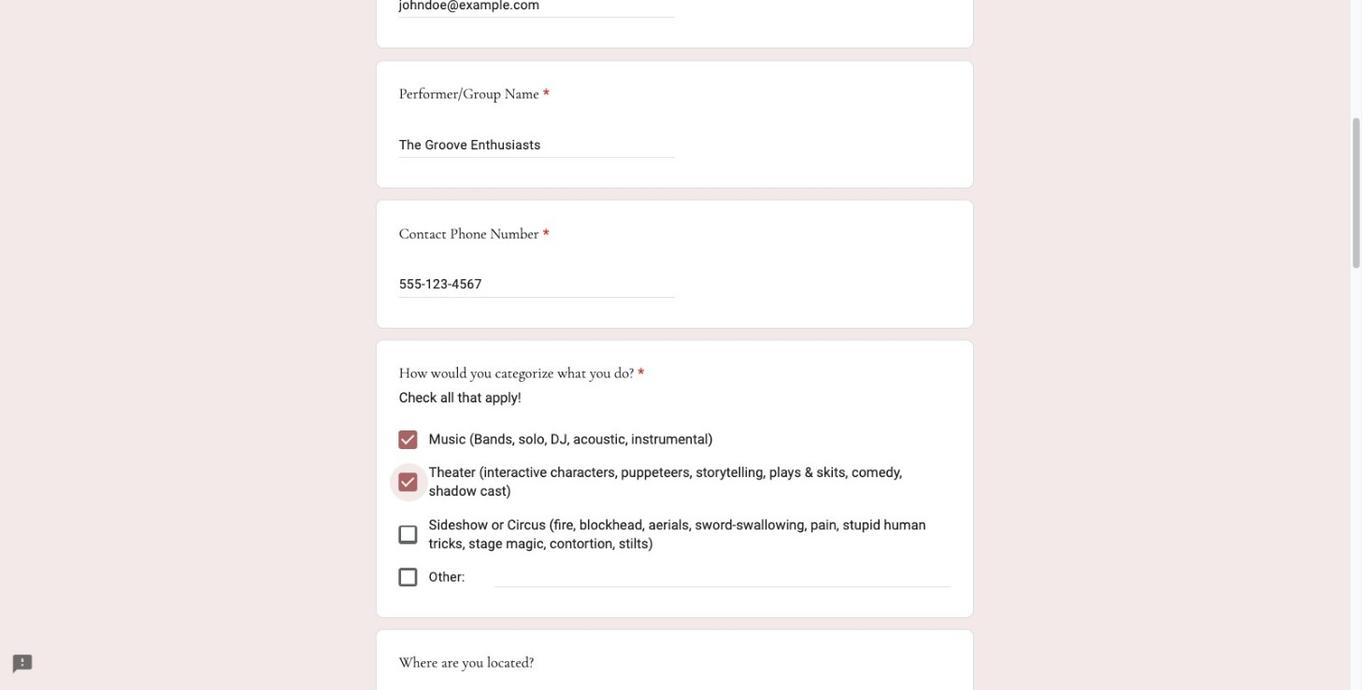 Task type: describe. For each thing, give the bounding box(es) containing it.
3 heading from the top
[[399, 363, 644, 386]]

2 vertical spatial required question element
[[634, 363, 644, 386]]

music (bands, solo, dj, acoustic, instrumental) image
[[399, 431, 418, 449]]

0 vertical spatial required question element
[[539, 83, 550, 106]]

Other response text field
[[495, 567, 951, 587]]

report a problem to google image
[[11, 654, 34, 676]]

Music (Bands, solo, DJ, acoustic, instrumental) checkbox
[[399, 431, 418, 449]]

1 vertical spatial required question element
[[539, 223, 549, 246]]

theater (interactive characters, puppeteers, storytelling, plays & skits, comedy, shadow cast) image
[[399, 474, 418, 492]]

Other: checkbox
[[399, 569, 418, 588]]



Task type: vqa. For each thing, say whether or not it's contained in the screenshot.
Terms of Service s element
no



Task type: locate. For each thing, give the bounding box(es) containing it.
required question element
[[539, 83, 550, 106], [539, 223, 549, 246], [634, 363, 644, 386]]

1 vertical spatial heading
[[399, 223, 549, 246]]

heading
[[399, 83, 550, 106], [399, 223, 549, 246], [399, 363, 644, 386]]

2 vertical spatial heading
[[399, 363, 644, 386]]

Your email email field
[[399, 0, 675, 16]]

0 vertical spatial heading
[[399, 83, 550, 106]]

None text field
[[399, 134, 675, 156], [399, 274, 675, 296], [399, 134, 675, 156], [399, 274, 675, 296]]

Theater (interactive characters, puppeteers, storytelling, plays & skits, comedy, shadow cast) checkbox
[[399, 474, 418, 492]]

Sideshow or Circus (fire, blockhead, aerials, sword-swallowing, pain, stupid human tricks, stage magic, contortion, stilts) checkbox
[[399, 526, 418, 545]]

1 heading from the top
[[399, 83, 550, 106]]

list
[[399, 423, 951, 595]]

list item
[[376, 0, 974, 49]]

2 heading from the top
[[399, 223, 549, 246]]



